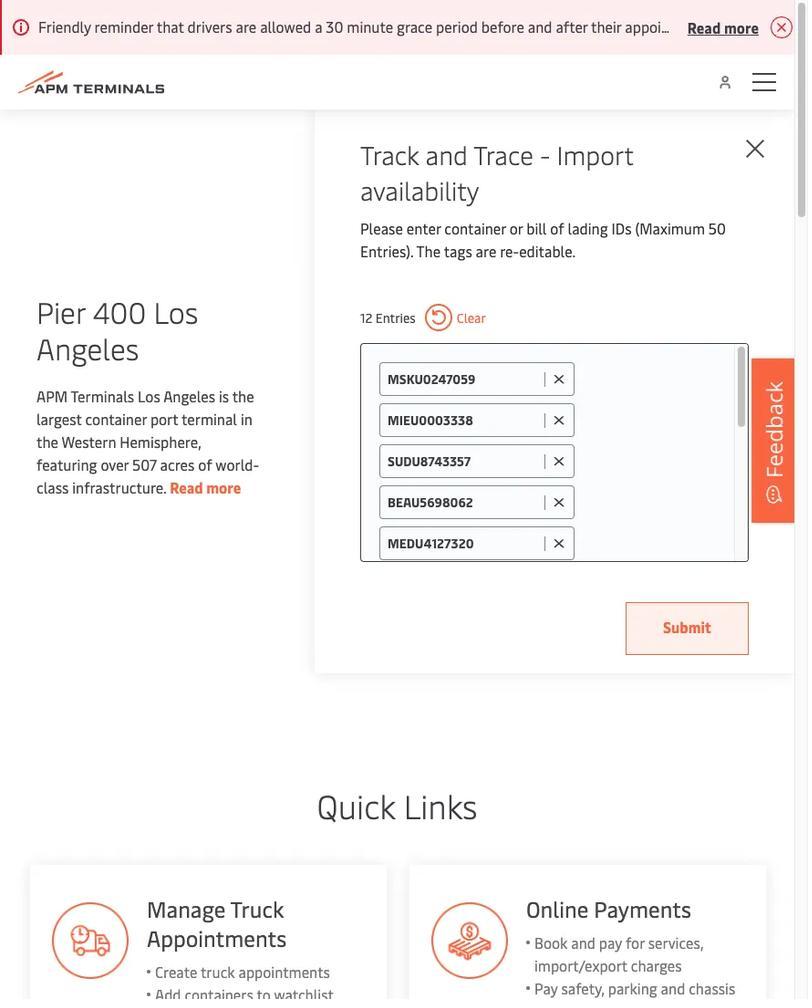 Task type: vqa. For each thing, say whether or not it's contained in the screenshot.
& associated with EDO
no



Task type: locate. For each thing, give the bounding box(es) containing it.
of inside apm terminals los angeles is the largest container port terminal in the western hemisphere, featuring over 507 acres of world- class infrastructure.
[[198, 454, 212, 474]]

read for read more link
[[170, 477, 203, 497]]

3 entered id text field from the top
[[388, 535, 541, 552]]

enter
[[407, 218, 441, 238]]

book
[[534, 933, 567, 953]]

angeles for terminals
[[164, 386, 216, 406]]

0 horizontal spatial read
[[170, 477, 203, 497]]

submit
[[664, 617, 712, 637]]

0 horizontal spatial container
[[85, 409, 147, 429]]

and down charges
[[661, 979, 685, 999]]

world-
[[216, 454, 259, 474]]

for
[[625, 933, 644, 953]]

los right 400
[[154, 292, 199, 331]]

0 horizontal spatial the
[[37, 431, 58, 451]]

1 horizontal spatial angeles
[[164, 386, 216, 406]]

container
[[445, 218, 507, 238], [85, 409, 147, 429]]

1 vertical spatial and
[[571, 933, 595, 953]]

terminals
[[71, 386, 134, 406]]

Entered ID text field
[[388, 412, 541, 429], [388, 453, 541, 470], [388, 535, 541, 552]]

0 vertical spatial of
[[551, 218, 565, 238]]

are
[[476, 241, 497, 261]]

featuring
[[37, 454, 97, 474]]

0 vertical spatial and
[[426, 137, 468, 172]]

angeles inside 'pier 400 los angeles'
[[37, 328, 139, 367]]

0 vertical spatial entered id text field
[[388, 412, 541, 429]]

apm terminals los angeles is the largest container port terminal in the western hemisphere, featuring over 507 acres of world- class infrastructure.
[[37, 386, 259, 497]]

more
[[725, 17, 760, 37], [207, 477, 241, 497]]

the
[[233, 386, 254, 406], [37, 431, 58, 451]]

los for 400
[[154, 292, 199, 331]]

infrastructure.
[[72, 477, 166, 497]]

read inside button
[[688, 17, 722, 37]]

container down 'terminals'
[[85, 409, 147, 429]]

1 vertical spatial the
[[37, 431, 58, 451]]

tags
[[444, 241, 473, 261]]

1 vertical spatial container
[[85, 409, 147, 429]]

read more down acres at the left
[[170, 477, 241, 497]]

1 horizontal spatial the
[[233, 386, 254, 406]]

0 horizontal spatial angeles
[[37, 328, 139, 367]]

of up read more link
[[198, 454, 212, 474]]

apm
[[37, 386, 68, 406]]

is
[[219, 386, 229, 406]]

the down largest
[[37, 431, 58, 451]]

angeles
[[37, 328, 139, 367], [164, 386, 216, 406]]

read down acres at the left
[[170, 477, 203, 497]]

import
[[557, 137, 634, 172]]

0 horizontal spatial read more
[[170, 477, 241, 497]]

track
[[361, 137, 420, 172]]

terminal
[[182, 409, 237, 429]]

1 vertical spatial angeles
[[164, 386, 216, 406]]

and up import/export at the bottom of the page
[[571, 933, 595, 953]]

manager truck appointments - 53 image
[[51, 903, 128, 980]]

pier 400 los angeles
[[37, 292, 199, 367]]

online
[[526, 895, 588, 924]]

over
[[101, 454, 129, 474]]

1 vertical spatial entered id text field
[[388, 494, 541, 511]]

ids
[[612, 218, 632, 238]]

0 vertical spatial container
[[445, 218, 507, 238]]

read
[[688, 17, 722, 37], [170, 477, 203, 497]]

read left close alert icon
[[688, 17, 722, 37]]

2 vertical spatial entered id text field
[[388, 535, 541, 552]]

1 vertical spatial read more
[[170, 477, 241, 497]]

1 vertical spatial read
[[170, 477, 203, 497]]

container up are
[[445, 218, 507, 238]]

appointments
[[146, 924, 286, 953]]

read more left close alert icon
[[688, 17, 760, 37]]

re-
[[501, 241, 520, 261]]

editable.
[[520, 241, 576, 261]]

please enter container or bill of lading ids (maximum 50 entries). the tags are re-editable.
[[361, 218, 727, 261]]

0 horizontal spatial of
[[198, 454, 212, 474]]

12
[[361, 309, 373, 326]]

angeles up terminal
[[164, 386, 216, 406]]

2 horizontal spatial and
[[661, 979, 685, 999]]

1 horizontal spatial container
[[445, 218, 507, 238]]

0 vertical spatial los
[[154, 292, 199, 331]]

1 vertical spatial los
[[138, 386, 160, 406]]

1 horizontal spatial of
[[551, 218, 565, 238]]

more inside button
[[725, 17, 760, 37]]

read more for read more button
[[688, 17, 760, 37]]

angeles for 400
[[37, 328, 139, 367]]

and up availability
[[426, 137, 468, 172]]

1 vertical spatial entered id text field
[[388, 453, 541, 470]]

los inside 'pier 400 los angeles'
[[154, 292, 199, 331]]

los
[[154, 292, 199, 331], [138, 386, 160, 406]]

0 vertical spatial read
[[688, 17, 722, 37]]

0 vertical spatial angeles
[[37, 328, 139, 367]]

feedback
[[760, 381, 790, 478]]

online payments book and pay for services, import/export charges pay safety, parking and chassis
[[526, 895, 735, 1000]]

0 vertical spatial read more
[[688, 17, 760, 37]]

1 horizontal spatial read
[[688, 17, 722, 37]]

entries).
[[361, 241, 414, 261]]

read more link
[[170, 477, 241, 497]]

1 entered id text field from the top
[[388, 412, 541, 429]]

more left close alert icon
[[725, 17, 760, 37]]

feedback button
[[752, 358, 798, 523]]

0 horizontal spatial and
[[426, 137, 468, 172]]

services,
[[648, 933, 703, 953]]

los inside apm terminals los angeles is the largest container port terminal in the western hemisphere, featuring over 507 acres of world- class infrastructure.
[[138, 386, 160, 406]]

1 vertical spatial of
[[198, 454, 212, 474]]

more down world-
[[207, 477, 241, 497]]

the right is
[[233, 386, 254, 406]]

port
[[151, 409, 178, 429]]

parking
[[608, 979, 657, 999]]

submit button
[[626, 603, 750, 656]]

quick links
[[317, 783, 478, 828]]

2 entered id text field from the top
[[388, 494, 541, 511]]

and
[[426, 137, 468, 172], [571, 933, 595, 953], [661, 979, 685, 999]]

bill
[[527, 218, 547, 238]]

of right "bill"
[[551, 218, 565, 238]]

read more
[[688, 17, 760, 37], [170, 477, 241, 497]]

(maximum
[[636, 218, 706, 238]]

read for read more button
[[688, 17, 722, 37]]

angeles inside apm terminals los angeles is the largest container port terminal in the western hemisphere, featuring over 507 acres of world- class infrastructure.
[[164, 386, 216, 406]]

400
[[93, 292, 146, 331]]

angeles up 'terminals'
[[37, 328, 139, 367]]

1 horizontal spatial more
[[725, 17, 760, 37]]

appointments
[[238, 962, 329, 982]]

of
[[551, 218, 565, 238], [198, 454, 212, 474]]

read more button
[[688, 16, 760, 38]]

0 horizontal spatial more
[[207, 477, 241, 497]]

0 vertical spatial entered id text field
[[388, 371, 541, 388]]

western
[[62, 431, 116, 451]]

1 horizontal spatial read more
[[688, 17, 760, 37]]

0 vertical spatial more
[[725, 17, 760, 37]]

Entered ID text field
[[388, 371, 541, 388], [388, 494, 541, 511]]

1 vertical spatial more
[[207, 477, 241, 497]]

los up the port
[[138, 386, 160, 406]]

truck
[[230, 895, 283, 924]]

1 horizontal spatial and
[[571, 933, 595, 953]]



Task type: describe. For each thing, give the bounding box(es) containing it.
the
[[417, 241, 441, 261]]

container inside apm terminals los angeles is the largest container port terminal in the western hemisphere, featuring over 507 acres of world- class infrastructure.
[[85, 409, 147, 429]]

links
[[404, 783, 478, 828]]

pay
[[599, 933, 622, 953]]

manage truck appointments
[[146, 895, 286, 953]]

payments
[[594, 895, 691, 924]]

charges
[[631, 956, 682, 976]]

clear button
[[425, 304, 487, 331]]

0 vertical spatial the
[[233, 386, 254, 406]]

hemisphere,
[[120, 431, 201, 451]]

and inside track and trace - import availability
[[426, 137, 468, 172]]

availability
[[361, 173, 480, 207]]

please
[[361, 218, 403, 238]]

pier
[[37, 292, 85, 331]]

clear
[[457, 309, 487, 326]]

-
[[540, 137, 551, 172]]

in
[[241, 409, 253, 429]]

more for read more button
[[725, 17, 760, 37]]

50
[[709, 218, 727, 238]]

track and trace - import availability
[[361, 137, 634, 207]]

container inside please enter container or bill of lading ids (maximum 50 entries). the tags are re-editable.
[[445, 218, 507, 238]]

of inside please enter container or bill of lading ids (maximum 50 entries). the tags are re-editable.
[[551, 218, 565, 238]]

12 entries
[[361, 309, 416, 326]]

largest
[[37, 409, 82, 429]]

chassis
[[689, 979, 735, 999]]

manage
[[146, 895, 225, 924]]

1 entered id text field from the top
[[388, 371, 541, 388]]

507
[[132, 454, 157, 474]]

close alert image
[[771, 16, 793, 38]]

safety,
[[561, 979, 604, 999]]

more for read more link
[[207, 477, 241, 497]]

la secondary image
[[0, 459, 288, 733]]

read more for read more link
[[170, 477, 241, 497]]

class
[[37, 477, 69, 497]]

create
[[154, 962, 197, 982]]

entries
[[376, 309, 416, 326]]

los for terminals
[[138, 386, 160, 406]]

acres
[[160, 454, 195, 474]]

truck
[[200, 962, 234, 982]]

2 entered id text field from the top
[[388, 453, 541, 470]]

tariffs - 131 image
[[431, 903, 508, 980]]

import/export
[[534, 956, 627, 976]]

or
[[510, 218, 524, 238]]

2 vertical spatial and
[[661, 979, 685, 999]]

quick
[[317, 783, 396, 828]]

lading
[[568, 218, 609, 238]]

pay
[[534, 979, 557, 999]]

trace
[[474, 137, 534, 172]]

create truck appointments
[[154, 962, 329, 982]]



